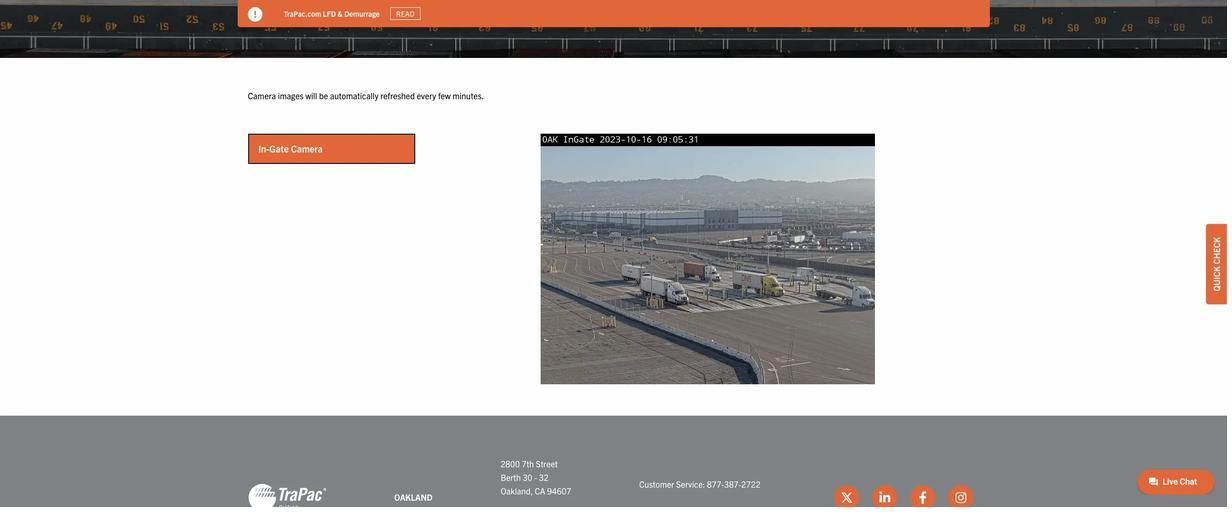 Task type: describe. For each thing, give the bounding box(es) containing it.
0 vertical spatial camera
[[248, 90, 276, 101]]

-
[[534, 472, 537, 483]]

read link
[[390, 7, 421, 20]]

few
[[438, 90, 451, 101]]

camera images will be automatically refreshed every few minutes.
[[248, 90, 484, 101]]

2722
[[742, 479, 761, 490]]

berth
[[501, 472, 521, 483]]

2800
[[501, 459, 520, 470]]

solid image
[[248, 7, 263, 22]]

trapac.com lfd & demurrage
[[283, 9, 380, 18]]

&
[[337, 9, 343, 18]]

32
[[539, 472, 549, 483]]

oakland,
[[501, 486, 533, 496]]

street
[[536, 459, 558, 470]]

service:
[[676, 479, 705, 490]]

in-
[[258, 143, 270, 155]]

1 horizontal spatial camera
[[291, 143, 323, 155]]

387-
[[724, 479, 742, 490]]

check
[[1212, 237, 1222, 264]]

will
[[306, 90, 317, 101]]

trapac.com
[[283, 9, 321, 18]]

automatically
[[330, 90, 379, 101]]

be
[[319, 90, 328, 101]]

quick
[[1212, 266, 1222, 291]]

minutes.
[[453, 90, 484, 101]]



Task type: locate. For each thing, give the bounding box(es) containing it.
in-gate camera link
[[249, 135, 414, 163]]

0 horizontal spatial camera
[[248, 90, 276, 101]]

ca
[[535, 486, 546, 496]]

94607
[[547, 486, 571, 496]]

30
[[523, 472, 533, 483]]

lfd
[[323, 9, 336, 18]]

demurrage
[[344, 9, 380, 18]]

quick check
[[1212, 237, 1222, 291]]

every
[[417, 90, 436, 101]]

camera right "gate"
[[291, 143, 323, 155]]

oakland
[[394, 492, 433, 503]]

2800 7th street berth 30 - 32 oakland, ca 94607
[[501, 459, 571, 496]]

oakland image
[[248, 484, 326, 507]]

877-
[[707, 479, 724, 490]]

footer containing 2800 7th street
[[0, 416, 1227, 507]]

in-gate camera main content
[[238, 89, 990, 385]]

footer
[[0, 416, 1227, 507]]

gate
[[270, 143, 289, 155]]

1 vertical spatial camera
[[291, 143, 323, 155]]

in-gate camera
[[258, 143, 323, 155]]

images
[[278, 90, 304, 101]]

quick check link
[[1207, 224, 1227, 304]]

camera left images
[[248, 90, 276, 101]]

refreshed
[[381, 90, 415, 101]]

in-gate camera image
[[541, 134, 875, 385]]

customer service: 877-387-2722
[[640, 479, 761, 490]]

camera
[[248, 90, 276, 101], [291, 143, 323, 155]]

customer
[[640, 479, 674, 490]]

7th
[[522, 459, 534, 470]]

read
[[396, 9, 415, 18]]



Task type: vqa. For each thing, say whether or not it's contained in the screenshot.
In-Gate Camera main content
yes



